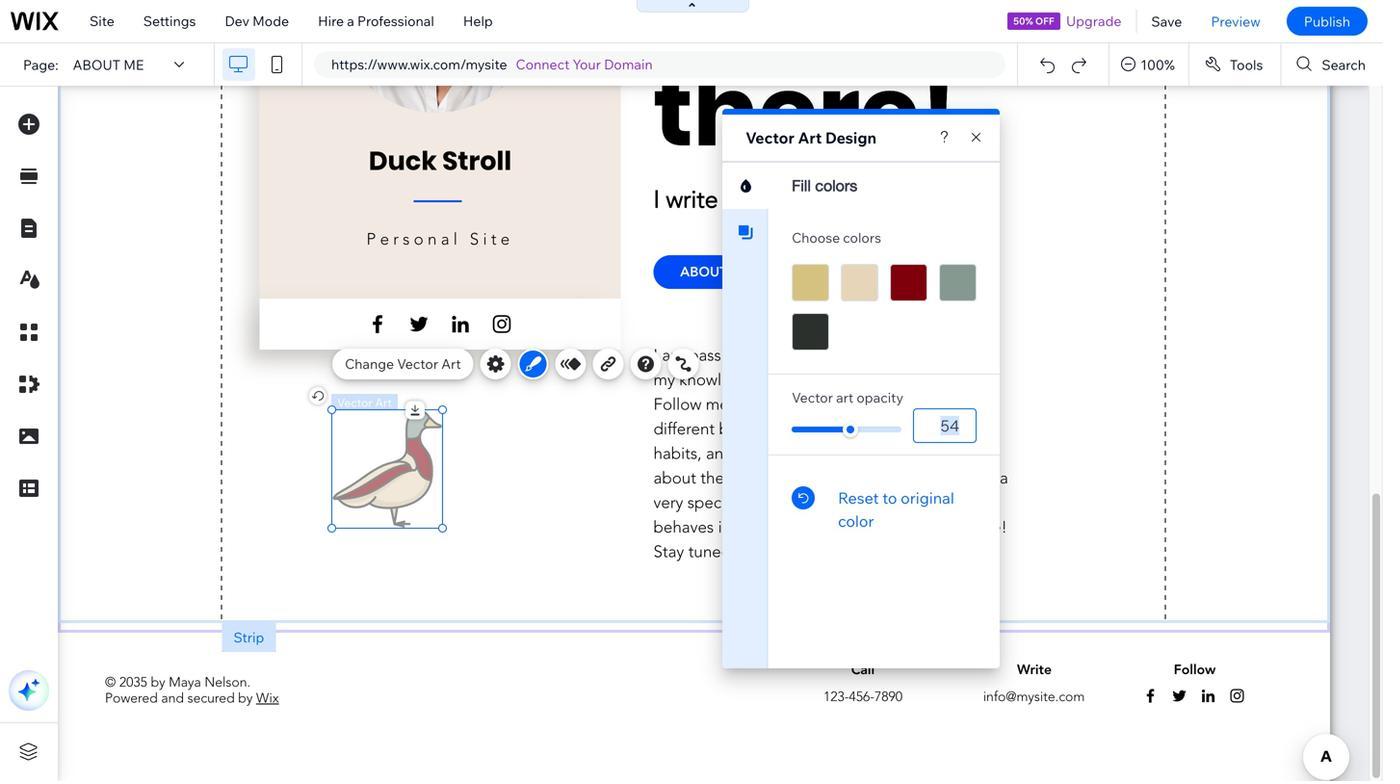 Task type: locate. For each thing, give the bounding box(es) containing it.
vector
[[746, 128, 795, 147], [397, 356, 439, 372], [792, 389, 834, 406]]

100%
[[1141, 56, 1176, 73]]

None text field
[[914, 409, 977, 443]]

art right change
[[442, 356, 461, 372]]

publish
[[1305, 13, 1351, 30]]

colors for choose colors
[[844, 229, 882, 246]]

https://www.wix.com/mysite connect your domain
[[332, 56, 653, 73]]

0 vertical spatial vector
[[746, 128, 795, 147]]

vector art design
[[746, 128, 877, 147]]

art
[[798, 128, 822, 147], [442, 356, 461, 372]]

colors right the choose
[[844, 229, 882, 246]]

vector right change
[[397, 356, 439, 372]]

50%
[[1014, 15, 1034, 27]]

fill colors
[[792, 177, 858, 195]]

mode
[[253, 13, 289, 29]]

your
[[573, 56, 601, 73]]

preview
[[1212, 13, 1261, 30]]

1 horizontal spatial art
[[798, 128, 822, 147]]

vector for vector art opacity
[[792, 389, 834, 406]]

colors
[[816, 177, 858, 195], [844, 229, 882, 246]]

design
[[826, 128, 877, 147]]

art left design on the right top of the page
[[798, 128, 822, 147]]

dev
[[225, 13, 250, 29]]

change vector art
[[345, 356, 461, 372]]

search button
[[1282, 43, 1384, 86]]

2 vertical spatial vector
[[792, 389, 834, 406]]

0 vertical spatial colors
[[816, 177, 858, 195]]

strip
[[234, 629, 264, 646]]

original
[[901, 489, 955, 508]]

upgrade
[[1067, 13, 1122, 29]]

choose
[[792, 229, 841, 246]]

dev mode
[[225, 13, 289, 29]]

1 vertical spatial colors
[[844, 229, 882, 246]]

1 vertical spatial vector
[[397, 356, 439, 372]]

choose colors
[[792, 229, 882, 246]]

search
[[1323, 56, 1367, 73]]

https://www.wix.com/mysite
[[332, 56, 507, 73]]

colors right fill
[[816, 177, 858, 195]]

connect
[[516, 56, 570, 73]]

vector up fill
[[746, 128, 795, 147]]

vector left art
[[792, 389, 834, 406]]

100% button
[[1110, 43, 1189, 86]]

1 vertical spatial art
[[442, 356, 461, 372]]



Task type: vqa. For each thing, say whether or not it's contained in the screenshot.
Add
no



Task type: describe. For each thing, give the bounding box(es) containing it.
help
[[463, 13, 493, 29]]

preview button
[[1197, 0, 1276, 42]]

50% off
[[1014, 15, 1055, 27]]

vector art opacity
[[792, 389, 904, 406]]

tools
[[1231, 56, 1264, 73]]

site
[[90, 13, 114, 29]]

hire a professional
[[318, 13, 435, 29]]

0 horizontal spatial art
[[442, 356, 461, 372]]

about me
[[73, 56, 144, 73]]

colors for fill colors
[[816, 177, 858, 195]]

fill
[[792, 177, 811, 195]]

save
[[1152, 13, 1183, 30]]

professional
[[358, 13, 435, 29]]

hire
[[318, 13, 344, 29]]

vector for vector art design
[[746, 128, 795, 147]]

to
[[883, 489, 898, 508]]

settings
[[143, 13, 196, 29]]

domain
[[604, 56, 653, 73]]

tools button
[[1190, 43, 1281, 86]]

change
[[345, 356, 394, 372]]

reset to original color
[[839, 489, 955, 531]]

0 vertical spatial art
[[798, 128, 822, 147]]

about
[[73, 56, 121, 73]]

reset
[[839, 489, 880, 508]]

me
[[124, 56, 144, 73]]

color
[[839, 512, 875, 531]]

off
[[1036, 15, 1055, 27]]

publish button
[[1288, 7, 1369, 36]]

a
[[347, 13, 355, 29]]

art
[[837, 389, 854, 406]]

opacity
[[857, 389, 904, 406]]

save button
[[1138, 0, 1197, 42]]



